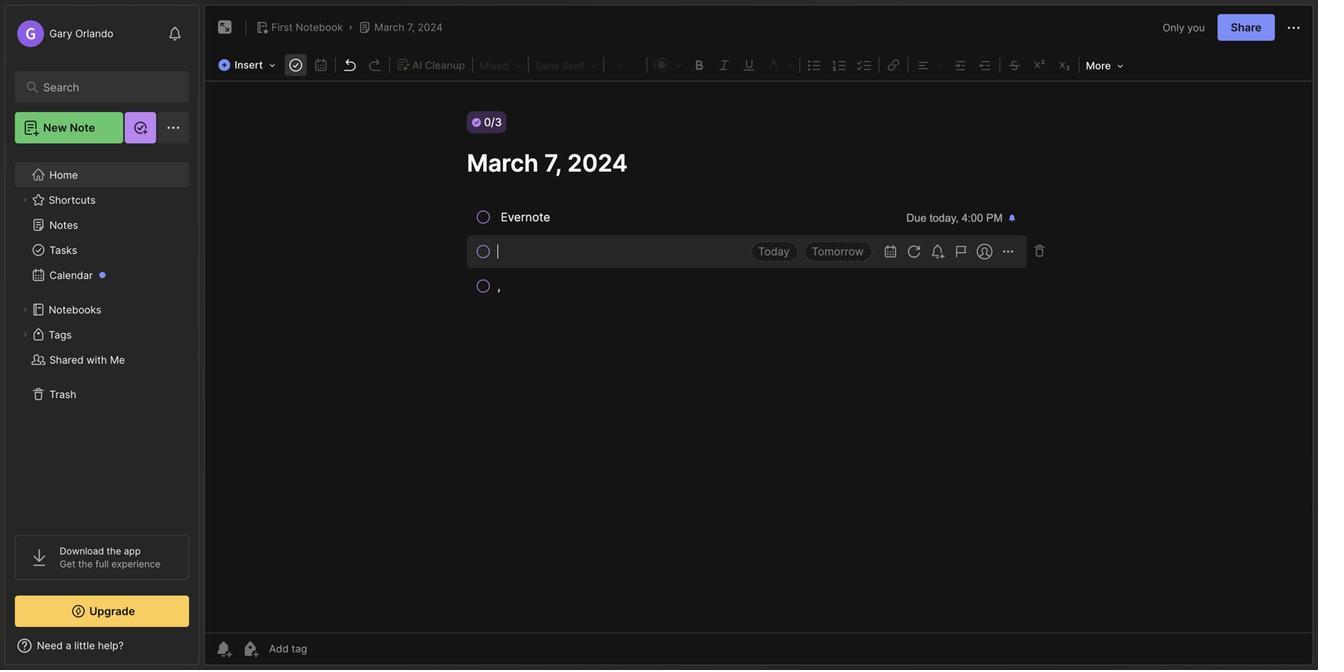 Task type: locate. For each thing, give the bounding box(es) containing it.
0 horizontal spatial the
[[78, 559, 93, 570]]

more actions image
[[1284, 18, 1303, 37]]

add tag image
[[241, 640, 260, 659]]

tasks button
[[15, 238, 188, 263]]

upgrade button
[[15, 596, 189, 628]]

experience
[[111, 559, 161, 570]]

task image
[[285, 54, 307, 76]]

the down download
[[78, 559, 93, 570]]

main element
[[0, 0, 204, 671]]

the up full
[[107, 546, 121, 557]]

trash link
[[15, 382, 188, 407]]

orlando
[[75, 27, 113, 40]]

home link
[[15, 162, 189, 188]]

need
[[37, 640, 63, 652]]

font size image
[[606, 55, 645, 75]]

shared with me link
[[15, 348, 188, 373]]

download the app get the full experience
[[60, 546, 161, 570]]

Highlight field
[[762, 54, 798, 75]]

None search field
[[43, 78, 168, 97]]

notes
[[49, 219, 78, 231]]

0 vertical spatial the
[[107, 546, 121, 557]]

tasks
[[49, 244, 77, 256]]

calendar button
[[15, 263, 188, 288]]

march 7, 2024
[[374, 21, 443, 33]]

notebooks
[[49, 304, 101, 316]]

tags button
[[15, 322, 188, 348]]

march 7, 2024 button
[[356, 16, 446, 38]]

with
[[86, 354, 107, 366]]

app
[[124, 546, 141, 557]]

calendar
[[49, 269, 93, 281]]

more
[[1086, 60, 1111, 72]]

expand tags image
[[20, 330, 30, 340]]

1 horizontal spatial the
[[107, 546, 121, 557]]

tags
[[49, 329, 72, 341]]

full
[[95, 559, 109, 570]]

shortcuts button
[[15, 188, 188, 213]]

Note Editor text field
[[205, 81, 1313, 633]]

upgrade
[[89, 605, 135, 619]]

More field
[[1081, 55, 1128, 77]]

first notebook button
[[253, 16, 346, 38]]

note window element
[[204, 5, 1313, 670]]

the
[[107, 546, 121, 557], [78, 559, 93, 570]]

home
[[49, 169, 78, 181]]

2024
[[418, 21, 443, 33]]

tree containing home
[[5, 153, 199, 522]]

you
[[1187, 21, 1205, 34]]

tree
[[5, 153, 199, 522]]



Task type: vqa. For each thing, say whether or not it's contained in the screenshot.
Share Flower
no



Task type: describe. For each thing, give the bounding box(es) containing it.
share
[[1231, 21, 1262, 34]]

trash
[[49, 389, 76, 401]]

1 vertical spatial the
[[78, 559, 93, 570]]

insert
[[235, 59, 263, 71]]

click to collapse image
[[198, 642, 210, 661]]

WHAT'S NEW field
[[5, 634, 199, 659]]

Alignment field
[[910, 54, 948, 75]]

only
[[1163, 21, 1185, 34]]

Font size field
[[606, 55, 645, 75]]

download
[[60, 546, 104, 557]]

notebooks link
[[15, 297, 188, 322]]

expand notebooks image
[[20, 305, 30, 315]]

notebook
[[296, 21, 343, 33]]

a
[[66, 640, 71, 652]]

notes link
[[15, 213, 188, 238]]

heading level image
[[475, 55, 527, 75]]

font color image
[[649, 54, 687, 75]]

me
[[110, 354, 125, 366]]

new note
[[43, 121, 95, 135]]

new
[[43, 121, 67, 135]]

alignment image
[[910, 54, 948, 75]]

shared with me
[[49, 354, 125, 366]]

tree inside main "element"
[[5, 153, 199, 522]]

only you
[[1163, 21, 1205, 34]]

Search text field
[[43, 80, 168, 95]]

Font family field
[[530, 55, 602, 75]]

get
[[60, 559, 76, 570]]

Insert field
[[214, 54, 283, 76]]

first
[[271, 21, 293, 33]]

highlight image
[[762, 54, 798, 75]]

march
[[374, 21, 405, 33]]

little
[[74, 640, 95, 652]]

shortcuts
[[49, 194, 96, 206]]

Heading level field
[[475, 55, 527, 75]]

share button
[[1218, 14, 1275, 41]]

help?
[[98, 640, 124, 652]]

note
[[70, 121, 95, 135]]

font family image
[[530, 55, 602, 75]]

shared
[[49, 354, 84, 366]]

Account field
[[15, 18, 113, 49]]

need a little help?
[[37, 640, 124, 652]]

Font color field
[[649, 54, 687, 75]]

undo image
[[339, 54, 361, 76]]

More actions field
[[1284, 18, 1303, 37]]

none search field inside main "element"
[[43, 78, 168, 97]]

gary orlando
[[49, 27, 113, 40]]

7,
[[407, 21, 415, 33]]

Add tag field
[[268, 643, 385, 656]]

first notebook
[[271, 21, 343, 33]]

expand note image
[[216, 18, 235, 37]]

add a reminder image
[[214, 640, 233, 659]]

gary
[[49, 27, 72, 40]]



